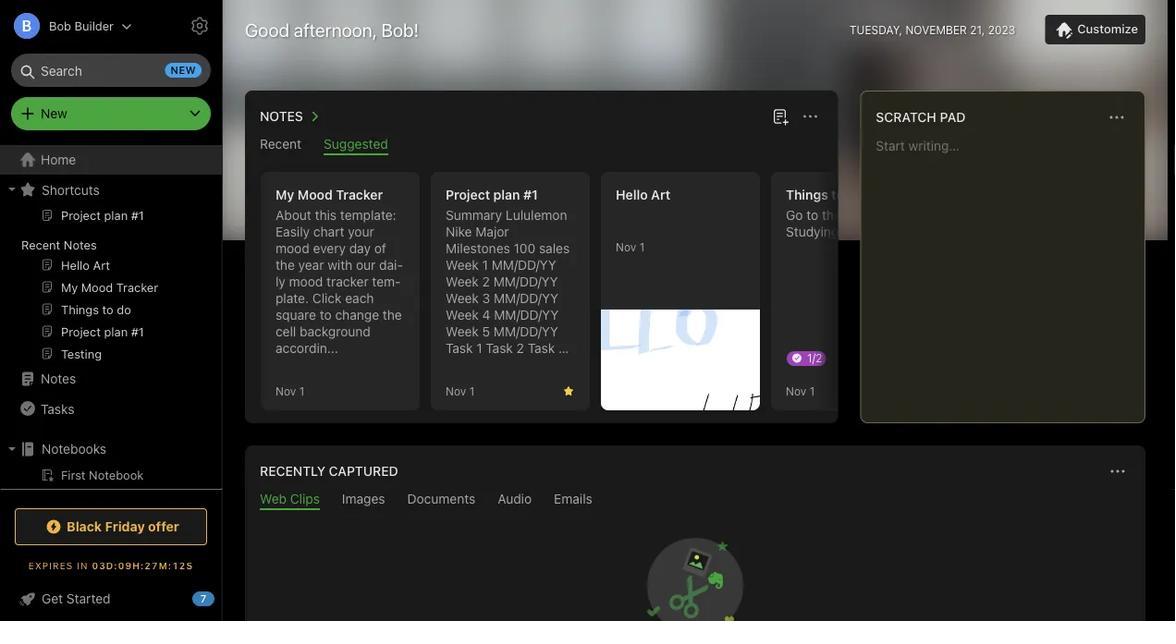 Task type: describe. For each thing, give the bounding box(es) containing it.
notes inside button
[[260, 109, 303, 124]]

le...
[[488, 357, 513, 373]]

get
[[42, 591, 63, 607]]

every
[[313, 241, 346, 256]]

november
[[906, 23, 967, 36]]

web clips
[[260, 491, 320, 507]]

0 vertical spatial 4
[[482, 307, 491, 323]]

new
[[171, 64, 196, 76]]

with
[[328, 258, 353, 273]]

tab list for recently captured
[[249, 491, 1142, 510]]

black
[[67, 519, 102, 534]]

template:
[[340, 208, 396, 223]]

cell
[[276, 324, 296, 339]]

#1
[[523, 187, 538, 203]]

100
[[514, 241, 536, 256]]

more actions image for scratch pad
[[1106, 106, 1128, 129]]

captured
[[329, 464, 398, 479]]

tuesday, november 21, 2023
[[850, 23, 1016, 36]]

suggested tab panel
[[245, 155, 1175, 424]]

web clips tab panel
[[245, 510, 1146, 621]]

2 week from the top
[[446, 274, 479, 289]]

settings image
[[189, 15, 211, 37]]

emails
[[554, 491, 593, 507]]

customize button
[[1045, 15, 1146, 44]]

major
[[476, 224, 509, 239]]

in
[[77, 560, 88, 571]]

hello art
[[616, 187, 671, 203]]

documents tab
[[407, 491, 476, 510]]

notes inside group
[[64, 238, 97, 252]]

customize
[[1078, 22, 1138, 36]]

more actions image for recently captured
[[1107, 461, 1129, 483]]

get started
[[42, 591, 111, 607]]

tasks button
[[0, 394, 214, 424]]

notebooks link
[[0, 435, 214, 464]]

background
[[300, 324, 371, 339]]

scratch pad button
[[872, 106, 966, 129]]

my
[[276, 187, 294, 203]]

0 horizontal spatial 3
[[482, 291, 490, 306]]

1 vertical spatial 2
[[517, 341, 524, 356]]

nike
[[446, 224, 472, 239]]

the inside things to do go to the beach - studying abroad
[[822, 208, 841, 223]]

scratch
[[876, 110, 937, 125]]

-
[[885, 208, 891, 223]]

suggested
[[324, 136, 388, 152]]

afternoon,
[[294, 18, 377, 40]]

recent for recent
[[260, 136, 302, 152]]

started
[[66, 591, 111, 607]]

web clips tab
[[260, 491, 320, 510]]

emails tab
[[554, 491, 593, 510]]

tracker
[[327, 274, 369, 289]]

chart
[[313, 224, 344, 239]]

abroad
[[843, 224, 886, 239]]

project
[[446, 187, 490, 203]]

expires
[[28, 560, 73, 571]]

1 vertical spatial mood
[[289, 274, 323, 289]]

shortcuts
[[42, 182, 100, 197]]

expand notebooks image
[[5, 442, 19, 457]]

web
[[260, 491, 287, 507]]

notes link
[[0, 364, 214, 394]]

each
[[345, 291, 374, 306]]

new
[[41, 106, 67, 121]]

tracker
[[336, 187, 383, 203]]

click
[[312, 291, 342, 306]]

images
[[342, 491, 385, 507]]

cell inside tree
[[0, 486, 214, 509]]

year
[[298, 258, 324, 273]]

bob!
[[381, 18, 419, 40]]

more actions field for recently captured
[[1105, 459, 1131, 485]]

do
[[848, 187, 863, 203]]

plate.
[[276, 274, 401, 306]]

recently captured button
[[256, 461, 398, 483]]

audio tab
[[498, 491, 532, 510]]

about
[[276, 208, 311, 223]]

ly
[[276, 258, 403, 289]]

friday
[[105, 519, 145, 534]]

21,
[[970, 23, 985, 36]]

1 vertical spatial 3
[[559, 341, 567, 356]]

lululemon
[[506, 208, 567, 223]]

pad
[[940, 110, 966, 125]]

new search field
[[24, 54, 202, 87]]

3 week from the top
[[446, 291, 479, 306]]

click to collapse image
[[215, 587, 229, 609]]

studying
[[786, 224, 839, 239]]

builder
[[74, 19, 114, 33]]

scratch pad
[[876, 110, 966, 125]]

go
[[786, 208, 803, 223]]

sales
[[539, 241, 570, 256]]



Task type: vqa. For each thing, say whether or not it's contained in the screenshot.
tab list related to Recently Captured
yes



Task type: locate. For each thing, give the bounding box(es) containing it.
accordin...
[[276, 341, 338, 356]]

things to do go to the beach - studying abroad
[[786, 187, 891, 239]]

change
[[335, 307, 379, 323]]

this
[[315, 208, 337, 223]]

home
[[41, 152, 76, 167]]

bob
[[49, 19, 71, 33]]

black friday offer button
[[15, 509, 207, 546]]

your
[[348, 224, 374, 239]]

1 vertical spatial 4
[[476, 357, 485, 373]]

4 left the le...
[[476, 357, 485, 373]]

Help and Learning task checklist field
[[0, 584, 222, 614]]

0 horizontal spatial recent
[[21, 238, 60, 252]]

notebooks
[[42, 442, 106, 457]]

1 vertical spatial notes
[[64, 238, 97, 252]]

1/2
[[807, 351, 822, 364]]

tab list containing web clips
[[249, 491, 1142, 510]]

good
[[245, 18, 289, 40]]

0 vertical spatial notes
[[260, 109, 303, 124]]

to inside my mood tracker about this template: easily chart your mood every day of the year with our dai ly mood tracker tem plate. click each square to change the cell background accordin...
[[320, 307, 332, 323]]

more actions field for scratch pad
[[1104, 104, 1130, 130]]

1 horizontal spatial to
[[807, 208, 819, 223]]

0 vertical spatial 2
[[482, 274, 490, 289]]

to up studying
[[807, 208, 819, 223]]

notes
[[260, 109, 303, 124], [64, 238, 97, 252], [41, 371, 76, 387]]

5 week from the top
[[446, 324, 479, 339]]

new button
[[11, 97, 211, 130]]

recent inside group
[[21, 238, 60, 252]]

to down click
[[320, 307, 332, 323]]

0 horizontal spatial the
[[276, 258, 295, 273]]

recently
[[260, 464, 326, 479]]

our
[[356, 258, 376, 273]]

group
[[0, 464, 214, 538]]

thumbnail image
[[601, 310, 760, 411]]

Start writing… text field
[[876, 138, 1144, 408]]

tem
[[372, 274, 401, 289]]

cell
[[0, 486, 214, 509]]

1 horizontal spatial recent
[[260, 136, 302, 152]]

1 horizontal spatial 3
[[559, 341, 567, 356]]

good afternoon, bob!
[[245, 18, 419, 40]]

1 vertical spatial recent
[[21, 238, 60, 252]]

easily
[[276, 224, 310, 239]]

clips
[[290, 491, 320, 507]]

2
[[482, 274, 490, 289], [517, 341, 524, 356]]

notes down shortcuts
[[64, 238, 97, 252]]

1 tab list from the top
[[249, 136, 834, 155]]

notes button
[[256, 105, 325, 128]]

Search text field
[[24, 54, 198, 87]]

2 horizontal spatial the
[[822, 208, 841, 223]]

tab list
[[249, 136, 834, 155], [249, 491, 1142, 510]]

documents
[[407, 491, 476, 507]]

bob builder
[[49, 19, 114, 33]]

offer
[[148, 519, 179, 534]]

shortcuts button
[[0, 175, 214, 204]]

mood down 'year'
[[289, 274, 323, 289]]

the down tem
[[383, 307, 402, 323]]

recently captured
[[260, 464, 398, 479]]

more actions image
[[799, 105, 821, 128], [1106, 106, 1128, 129], [1107, 461, 1129, 483]]

home link
[[0, 145, 222, 175]]

hello
[[616, 187, 648, 203]]

the left 'year'
[[276, 258, 295, 273]]

2 tab list from the top
[[249, 491, 1142, 510]]

1
[[640, 240, 645, 253], [482, 258, 488, 273], [476, 341, 482, 356], [299, 385, 304, 398], [469, 385, 475, 398], [810, 385, 815, 398]]

03d:09h:27m:12s
[[92, 560, 193, 571]]

task
[[446, 341, 473, 356], [486, 341, 513, 356], [528, 341, 555, 356], [446, 357, 473, 373]]

tree containing home
[[0, 145, 222, 621]]

dai
[[379, 258, 403, 273]]

0 vertical spatial recent
[[260, 136, 302, 152]]

recent inside tab list
[[260, 136, 302, 152]]

tab list for notes
[[249, 136, 834, 155]]

recent notes group
[[0, 204, 214, 372]]

mm/dd/yy
[[492, 258, 556, 273], [494, 274, 558, 289], [494, 291, 559, 306], [494, 307, 559, 323], [494, 324, 558, 339]]

tasks
[[41, 401, 74, 416]]

0 vertical spatial to
[[832, 187, 844, 203]]

beach
[[845, 208, 881, 223]]

day
[[349, 241, 371, 256]]

plan
[[493, 187, 520, 203]]

0 vertical spatial mood
[[276, 241, 310, 256]]

images tab
[[342, 491, 385, 510]]

the up studying
[[822, 208, 841, 223]]

nov
[[616, 240, 636, 253], [276, 385, 296, 398], [446, 385, 466, 398], [786, 385, 807, 398]]

1 horizontal spatial the
[[383, 307, 402, 323]]

1 vertical spatial to
[[807, 208, 819, 223]]

square
[[276, 307, 316, 323]]

0 horizontal spatial 2
[[482, 274, 490, 289]]

2 vertical spatial to
[[320, 307, 332, 323]]

3
[[482, 291, 490, 306], [559, 341, 567, 356]]

mood down easily
[[276, 241, 310, 256]]

expires in 03d:09h:27m:12s
[[28, 560, 193, 571]]

suggested tab
[[324, 136, 388, 155]]

of
[[374, 241, 386, 256]]

2 horizontal spatial to
[[832, 187, 844, 203]]

to left "do"
[[832, 187, 844, 203]]

mood
[[298, 187, 333, 203]]

0 horizontal spatial to
[[320, 307, 332, 323]]

week
[[446, 258, 479, 273], [446, 274, 479, 289], [446, 291, 479, 306], [446, 307, 479, 323], [446, 324, 479, 339]]

tuesday,
[[850, 23, 903, 36]]

notes up the tasks on the bottom
[[41, 371, 76, 387]]

audio
[[498, 491, 532, 507]]

tab list containing recent
[[249, 136, 834, 155]]

0 vertical spatial 3
[[482, 291, 490, 306]]

tree
[[0, 145, 222, 621]]

4 up 5
[[482, 307, 491, 323]]

recent down notes button
[[260, 136, 302, 152]]

things
[[786, 187, 828, 203]]

recent tab
[[260, 136, 302, 155]]

milestones
[[446, 241, 510, 256]]

my mood tracker about this template: easily chart your mood every day of the year with our dai ly mood tracker tem plate. click each square to change the cell background accordin...
[[276, 187, 403, 356]]

nov 1
[[616, 240, 645, 253], [276, 385, 304, 398], [446, 385, 475, 398], [786, 385, 815, 398]]

5
[[482, 324, 490, 339]]

project plan #1 summary lululemon nike major milestones 100 sales week 1 mm/dd/yy week 2 mm/dd/yy week 3 mm/dd/yy week 4 mm/dd/yy week 5 mm/dd/yy task 1 task 2 task 3 task 4 le...
[[446, 187, 570, 373]]

7
[[200, 593, 206, 605]]

recent
[[260, 136, 302, 152], [21, 238, 60, 252]]

black friday offer
[[67, 519, 179, 534]]

notes up recent tab at the left of the page
[[260, 109, 303, 124]]

1 horizontal spatial 2
[[517, 341, 524, 356]]

recent for recent notes
[[21, 238, 60, 252]]

art
[[651, 187, 671, 203]]

2 vertical spatial notes
[[41, 371, 76, 387]]

1 week from the top
[[446, 258, 479, 273]]

the
[[822, 208, 841, 223], [276, 258, 295, 273], [383, 307, 402, 323]]

More actions field
[[797, 104, 823, 129], [1104, 104, 1130, 130], [1105, 459, 1131, 485]]

0 vertical spatial tab list
[[249, 136, 834, 155]]

1 vertical spatial tab list
[[249, 491, 1142, 510]]

recent down shortcuts
[[21, 238, 60, 252]]

2 vertical spatial the
[[383, 307, 402, 323]]

to
[[832, 187, 844, 203], [807, 208, 819, 223], [320, 307, 332, 323]]

1 vertical spatial the
[[276, 258, 295, 273]]

recent notes
[[21, 238, 97, 252]]

4 week from the top
[[446, 307, 479, 323]]

Account field
[[0, 7, 132, 44]]

0 vertical spatial the
[[822, 208, 841, 223]]

4
[[482, 307, 491, 323], [476, 357, 485, 373]]



